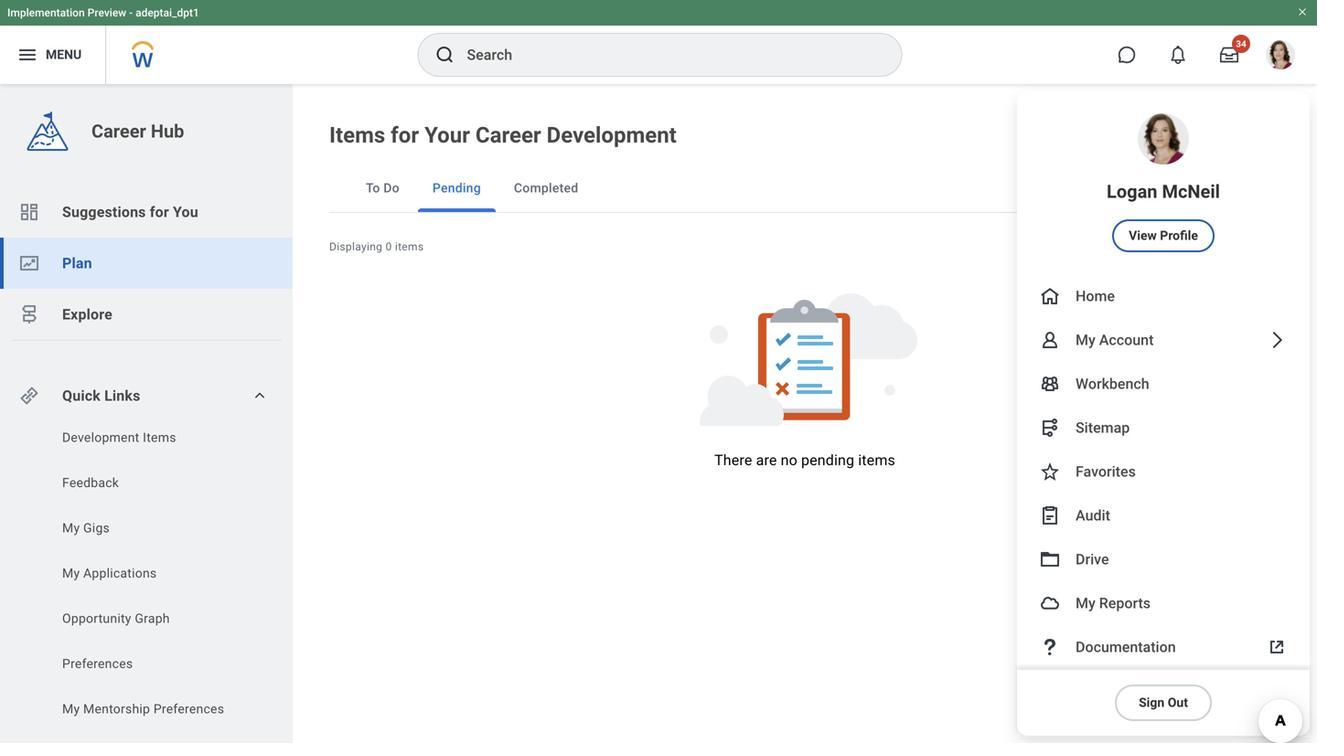 Task type: describe. For each thing, give the bounding box(es) containing it.
link image
[[18, 385, 40, 407]]

star image
[[1039, 461, 1061, 483]]

0 vertical spatial development
[[547, 122, 677, 148]]

sign
[[1139, 696, 1165, 711]]

workbench menu item
[[1017, 362, 1310, 406]]

1 horizontal spatial items
[[329, 122, 385, 148]]

logan
[[1107, 181, 1157, 203]]

avatar image
[[1039, 593, 1061, 615]]

0 horizontal spatial items
[[395, 240, 424, 253]]

explore link
[[0, 289, 293, 340]]

drive
[[1076, 551, 1109, 568]]

0 horizontal spatial preferences
[[62, 657, 133, 672]]

items inside development items link
[[143, 430, 176, 445]]

suggestions for you
[[62, 204, 198, 221]]

graph
[[135, 611, 170, 627]]

development items link
[[60, 429, 248, 447]]

my applications
[[62, 566, 157, 581]]

search image
[[434, 44, 456, 66]]

home menu item
[[1017, 274, 1310, 318]]

opportunity graph link
[[60, 610, 248, 628]]

logan mcneil menu item
[[1017, 91, 1310, 274]]

links
[[104, 387, 140, 405]]

notifications large image
[[1169, 46, 1187, 64]]

drive menu item
[[1017, 538, 1310, 582]]

preferences link
[[60, 655, 248, 674]]

view
[[1129, 228, 1157, 243]]

justify image
[[16, 44, 38, 66]]

mentorship
[[83, 702, 150, 717]]

34
[[1236, 38, 1246, 49]]

my for my applications
[[62, 566, 80, 581]]

my gigs
[[62, 521, 110, 536]]

sitemap
[[1076, 419, 1130, 437]]

hub
[[151, 121, 184, 142]]

list containing development items
[[0, 429, 293, 724]]

my gigs link
[[60, 519, 248, 538]]

account
[[1099, 331, 1154, 349]]

my reports
[[1076, 595, 1151, 612]]

view profile
[[1129, 228, 1198, 243]]

audit
[[1076, 507, 1110, 524]]

out
[[1168, 696, 1188, 711]]

contact card matrix manager image
[[1039, 373, 1061, 395]]

for for you
[[150, 204, 169, 221]]

1 horizontal spatial career
[[475, 122, 541, 148]]

documentation menu item
[[1017, 626, 1310, 669]]

onboarding home image
[[18, 252, 40, 274]]

plan link
[[0, 238, 293, 289]]

timeline milestone image
[[18, 304, 40, 326]]

there
[[714, 452, 752, 469]]

my account
[[1076, 331, 1154, 349]]

for for your
[[391, 122, 419, 148]]

logan mcneil image
[[1266, 40, 1295, 70]]

are
[[756, 452, 777, 469]]

feedback
[[62, 476, 119, 491]]

development items
[[62, 430, 176, 445]]

items for your career development
[[329, 122, 677, 148]]

0 horizontal spatial career
[[91, 121, 146, 142]]

-
[[129, 6, 133, 19]]

implementation preview -   adeptai_dpt1
[[7, 6, 199, 19]]

my account menu item
[[1017, 318, 1310, 362]]

gigs
[[83, 521, 110, 536]]

logan mcneil menu
[[1017, 91, 1310, 736]]

home
[[1076, 287, 1115, 305]]

profile
[[1160, 228, 1198, 243]]

feedback link
[[60, 474, 248, 493]]

implementation
[[7, 6, 85, 19]]



Task type: locate. For each thing, give the bounding box(es) containing it.
you
[[173, 204, 198, 221]]

your
[[424, 122, 470, 148]]

0 horizontal spatial items
[[143, 430, 176, 445]]

0 vertical spatial for
[[391, 122, 419, 148]]

menu
[[46, 47, 82, 62]]

ext link image
[[1266, 637, 1288, 659]]

career hub
[[91, 121, 184, 142]]

home image
[[1039, 285, 1061, 307]]

audit menu item
[[1017, 494, 1310, 538]]

suggestions
[[62, 204, 146, 221]]

workbench
[[1076, 375, 1149, 393]]

sign out
[[1139, 696, 1188, 711]]

1 vertical spatial items
[[143, 430, 176, 445]]

to do button
[[351, 165, 414, 212]]

my mentorship preferences link
[[60, 701, 248, 719]]

quick links
[[62, 387, 140, 405]]

my reports menu item
[[1017, 582, 1310, 626]]

there are no pending items
[[714, 452, 895, 469]]

1 vertical spatial development
[[62, 430, 139, 445]]

my for my reports
[[1076, 595, 1096, 612]]

my down my gigs
[[62, 566, 80, 581]]

adeptai_dpt1
[[135, 6, 199, 19]]

career right your on the top left of the page
[[475, 122, 541, 148]]

tab list
[[329, 165, 1280, 213]]

1 horizontal spatial development
[[547, 122, 677, 148]]

mcneil
[[1162, 181, 1220, 203]]

chevron right image
[[1266, 329, 1288, 351]]

completed button
[[499, 165, 593, 212]]

quick links element
[[18, 378, 278, 414]]

for
[[391, 122, 419, 148], [150, 204, 169, 221]]

my for my mentorship preferences
[[62, 702, 80, 717]]

development up completed on the top left
[[547, 122, 677, 148]]

items right pending
[[858, 452, 895, 469]]

endpoints image
[[1039, 417, 1061, 439]]

question image
[[1039, 637, 1061, 659]]

preview
[[88, 6, 126, 19]]

no
[[781, 452, 797, 469]]

34 button
[[1209, 35, 1250, 75]]

chevron up small image
[[251, 387, 269, 405]]

quick
[[62, 387, 101, 405]]

0 vertical spatial items
[[329, 122, 385, 148]]

for left you
[[150, 204, 169, 221]]

my mentorship preferences
[[62, 702, 224, 717]]

for left your on the top left of the page
[[391, 122, 419, 148]]

my left mentorship
[[62, 702, 80, 717]]

my
[[1076, 331, 1096, 349], [62, 521, 80, 536], [62, 566, 80, 581], [1076, 595, 1096, 612], [62, 702, 80, 717]]

preferences
[[62, 657, 133, 672], [154, 702, 224, 717]]

folder open image
[[1039, 549, 1061, 571]]

user image
[[1039, 329, 1061, 351]]

opportunity
[[62, 611, 131, 627]]

displaying
[[329, 240, 382, 253]]

pending
[[432, 181, 481, 196]]

0 vertical spatial preferences
[[62, 657, 133, 672]]

development
[[547, 122, 677, 148], [62, 430, 139, 445]]

logan mcneil banner
[[0, 0, 1317, 736]]

items up to
[[329, 122, 385, 148]]

items right 0
[[395, 240, 424, 253]]

paste image
[[1039, 505, 1061, 527]]

logan mcneil
[[1107, 181, 1220, 203]]

do
[[383, 181, 400, 196]]

close environment banner image
[[1297, 6, 1308, 17]]

1 vertical spatial for
[[150, 204, 169, 221]]

1 horizontal spatial for
[[391, 122, 419, 148]]

my for my gigs
[[62, 521, 80, 536]]

0 vertical spatial list
[[0, 187, 293, 340]]

to
[[366, 181, 380, 196]]

1 vertical spatial list
[[0, 429, 293, 724]]

list containing suggestions for you
[[0, 187, 293, 340]]

for inside list
[[150, 204, 169, 221]]

1 vertical spatial preferences
[[154, 702, 224, 717]]

suggestions for you link
[[0, 187, 293, 238]]

documentation
[[1076, 639, 1176, 656]]

menu item
[[1017, 669, 1310, 713]]

plan
[[62, 255, 92, 272]]

career
[[91, 121, 146, 142], [475, 122, 541, 148]]

2 list from the top
[[0, 429, 293, 724]]

displaying 0 items
[[329, 240, 424, 253]]

0
[[385, 240, 392, 253]]

pending
[[801, 452, 854, 469]]

my right user icon
[[1076, 331, 1096, 349]]

opportunity graph
[[62, 611, 170, 627]]

to do
[[366, 181, 400, 196]]

1 list from the top
[[0, 187, 293, 340]]

my right avatar
[[1076, 595, 1096, 612]]

menu button
[[0, 26, 105, 84]]

favorites menu item
[[1017, 450, 1310, 494]]

items
[[329, 122, 385, 148], [143, 430, 176, 445]]

1 vertical spatial items
[[858, 452, 895, 469]]

1 horizontal spatial items
[[858, 452, 895, 469]]

pending button
[[418, 165, 496, 212]]

0 horizontal spatial development
[[62, 430, 139, 445]]

career left hub at the top left of page
[[91, 121, 146, 142]]

dashboard image
[[18, 201, 40, 223]]

completed
[[514, 181, 578, 196]]

applications
[[83, 566, 157, 581]]

favorites
[[1076, 463, 1136, 480]]

inbox large image
[[1220, 46, 1238, 64]]

preferences down preferences link
[[154, 702, 224, 717]]

preferences down opportunity
[[62, 657, 133, 672]]

my applications link
[[60, 565, 248, 583]]

Search Workday  search field
[[467, 35, 864, 75]]

explore
[[62, 306, 112, 323]]

0 horizontal spatial for
[[150, 204, 169, 221]]

items
[[395, 240, 424, 253], [858, 452, 895, 469]]

list
[[0, 187, 293, 340], [0, 429, 293, 724]]

items down quick links element
[[143, 430, 176, 445]]

reports
[[1099, 595, 1151, 612]]

my for my account
[[1076, 331, 1096, 349]]

0 vertical spatial items
[[395, 240, 424, 253]]

development down quick links
[[62, 430, 139, 445]]

sitemap menu item
[[1017, 406, 1310, 450]]

1 horizontal spatial preferences
[[154, 702, 224, 717]]

my left the "gigs"
[[62, 521, 80, 536]]

tab list containing to do
[[329, 165, 1280, 213]]



Task type: vqa. For each thing, say whether or not it's contained in the screenshot.
view team 'image'
no



